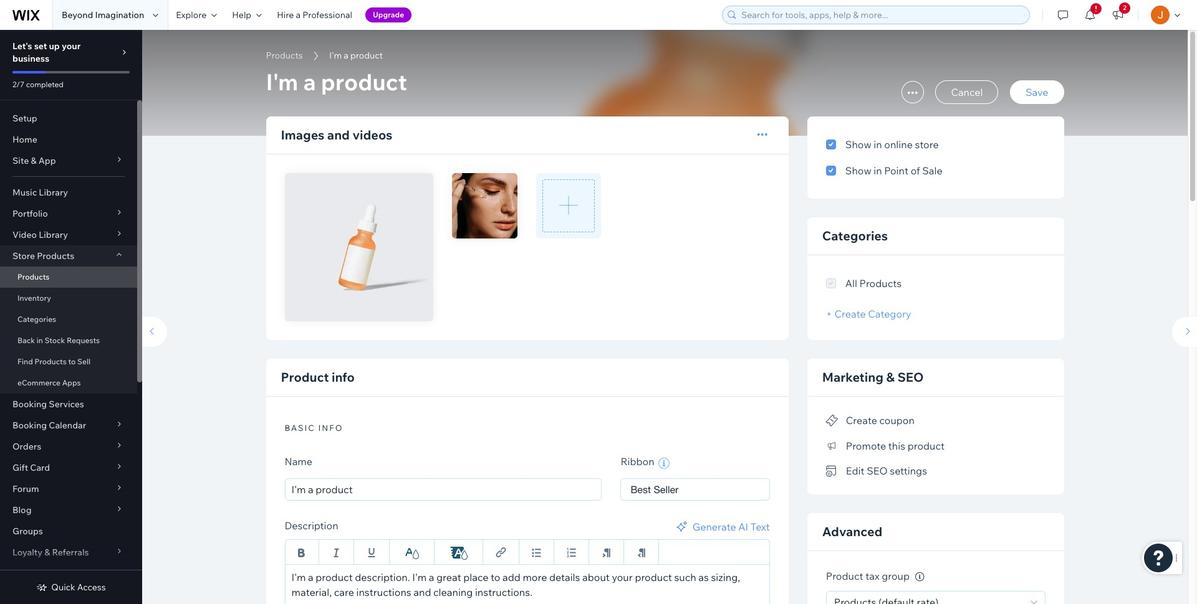 Task type: locate. For each thing, give the bounding box(es) containing it.
of down store at right
[[911, 165, 920, 177]]

booking up orders
[[12, 420, 47, 432]]

sale inside i'm a product form
[[922, 165, 943, 177]]

seo inside button
[[867, 465, 888, 478]]

1 horizontal spatial point
[[884, 165, 909, 177]]

1 vertical spatial booking
[[12, 420, 47, 432]]

show for show in online store
[[845, 138, 872, 151]]

info for product info
[[332, 370, 355, 386]]

0 vertical spatial your
[[62, 41, 81, 52]]

description.
[[355, 572, 410, 584]]

2 vertical spatial in
[[37, 336, 43, 345]]

1 vertical spatial product
[[826, 571, 863, 583]]

promote image
[[826, 441, 839, 452]]

0 vertical spatial sale
[[922, 165, 943, 177]]

blog button
[[0, 500, 137, 521]]

0 vertical spatial show
[[845, 138, 872, 151]]

1 show from the top
[[845, 138, 872, 151]]

ribbon
[[621, 456, 657, 469]]

product inside button
[[908, 440, 945, 452]]

library for video library
[[39, 229, 68, 241]]

and left videos
[[327, 127, 350, 143]]

product for product tax group
[[826, 571, 863, 583]]

and
[[327, 127, 350, 143], [414, 586, 431, 599]]

library up store products
[[39, 229, 68, 241]]

ecommerce apps link
[[0, 373, 137, 394]]

1 vertical spatial point
[[12, 569, 34, 580]]

1 vertical spatial create
[[846, 415, 877, 427]]

forum
[[12, 484, 39, 495]]

sale
[[922, 165, 943, 177], [46, 569, 64, 580]]

1 vertical spatial library
[[39, 229, 68, 241]]

0 horizontal spatial of
[[36, 569, 44, 580]]

products up ecommerce apps
[[35, 357, 67, 367]]

0 vertical spatial to
[[68, 357, 76, 367]]

a right hire
[[296, 9, 301, 21]]

promote this product button
[[826, 437, 945, 455]]

0 horizontal spatial seo
[[867, 465, 888, 478]]

products inside store products dropdown button
[[37, 251, 74, 262]]

1 horizontal spatial products link
[[260, 49, 309, 62]]

product
[[350, 50, 383, 61], [321, 68, 407, 96], [908, 440, 945, 452], [316, 572, 353, 584], [635, 572, 672, 584]]

2 vertical spatial &
[[44, 547, 50, 559]]

0 horizontal spatial to
[[68, 357, 76, 367]]

product left tax
[[826, 571, 863, 583]]

i'm a product up images and videos
[[266, 68, 407, 96]]

0 vertical spatial in
[[874, 138, 882, 151]]

products down hire
[[266, 50, 303, 61]]

1 horizontal spatial &
[[44, 547, 50, 559]]

0 horizontal spatial your
[[62, 41, 81, 52]]

create right +
[[835, 308, 866, 321]]

loyalty & referrals
[[12, 547, 89, 559]]

place
[[463, 572, 489, 584]]

let's set up your business
[[12, 41, 81, 64]]

to inside sidebar "element"
[[68, 357, 76, 367]]

1 vertical spatial show
[[845, 165, 872, 177]]

1 vertical spatial seo
[[867, 465, 888, 478]]

0 vertical spatial point
[[884, 165, 909, 177]]

categories up all on the top
[[822, 228, 888, 244]]

beyond
[[62, 9, 93, 21]]

generate ai text
[[693, 521, 770, 533]]

0 vertical spatial product
[[281, 370, 329, 386]]

all
[[845, 277, 857, 290]]

1 vertical spatial in
[[874, 165, 882, 177]]

products for find products to sell
[[35, 357, 67, 367]]

best
[[631, 484, 651, 495]]

1 horizontal spatial categories
[[822, 228, 888, 244]]

quick access
[[51, 582, 106, 594]]

show in online store
[[845, 138, 939, 151]]

seo
[[898, 370, 924, 385], [867, 465, 888, 478]]

i'm a product form
[[136, 30, 1197, 605]]

0 horizontal spatial point
[[12, 569, 34, 580]]

a up images
[[303, 68, 316, 96]]

point down online
[[884, 165, 909, 177]]

1 booking from the top
[[12, 399, 47, 410]]

booking down ecommerce on the bottom left of the page
[[12, 399, 47, 410]]

show left online
[[845, 138, 872, 151]]

products link down store products
[[0, 267, 137, 288]]

description
[[285, 520, 338, 532]]

show
[[845, 138, 872, 151], [845, 165, 872, 177]]

& inside popup button
[[44, 547, 50, 559]]

products for store products
[[37, 251, 74, 262]]

images
[[281, 127, 324, 143]]

1 library from the top
[[39, 187, 68, 198]]

sale up quick
[[46, 569, 64, 580]]

categories
[[822, 228, 888, 244], [17, 315, 56, 324]]

0 vertical spatial booking
[[12, 399, 47, 410]]

ecommerce apps
[[17, 379, 81, 388]]

seo right "edit"
[[867, 465, 888, 478]]

1 vertical spatial categories
[[17, 315, 56, 324]]

inventory link
[[0, 288, 137, 309]]

booking inside popup button
[[12, 420, 47, 432]]

booking calendar
[[12, 420, 86, 432]]

2 library from the top
[[39, 229, 68, 241]]

& inside i'm a product form
[[886, 370, 895, 385]]

&
[[31, 155, 37, 166], [886, 370, 895, 385], [44, 547, 50, 559]]

as
[[699, 572, 709, 584]]

basic info
[[285, 424, 343, 434]]

sizing,
[[711, 572, 740, 584]]

find
[[17, 357, 33, 367]]

groups
[[12, 526, 43, 538]]

calendar
[[49, 420, 86, 432]]

point inside i'm a product form
[[884, 165, 909, 177]]

point
[[884, 165, 909, 177], [12, 569, 34, 580]]

1 vertical spatial your
[[612, 572, 633, 584]]

and inside i'm a product description. i'm a great place to add more details about your product such as sizing, material, care instructions and cleaning instructions.
[[414, 586, 431, 599]]

0 vertical spatial seo
[[898, 370, 924, 385]]

in down show in online store
[[874, 165, 882, 177]]

0 horizontal spatial &
[[31, 155, 37, 166]]

to
[[68, 357, 76, 367], [491, 572, 500, 584]]

point down loyalty
[[12, 569, 34, 580]]

info for basic info
[[318, 424, 343, 434]]

product tax group
[[826, 571, 912, 583]]

booking services
[[12, 399, 84, 410]]

0 vertical spatial of
[[911, 165, 920, 177]]

upgrade button
[[365, 7, 412, 22]]

about
[[582, 572, 610, 584]]

1 horizontal spatial your
[[612, 572, 633, 584]]

professional
[[303, 9, 352, 21]]

booking
[[12, 399, 47, 410], [12, 420, 47, 432]]

create coupon
[[846, 415, 915, 427]]

1 horizontal spatial sale
[[922, 165, 943, 177]]

of down loyalty & referrals in the bottom left of the page
[[36, 569, 44, 580]]

products for all products
[[860, 277, 902, 290]]

2 button
[[1104, 0, 1132, 30]]

product up the basic
[[281, 370, 329, 386]]

ai
[[738, 521, 748, 533]]

create up promote at the bottom
[[846, 415, 877, 427]]

a
[[296, 9, 301, 21], [344, 50, 348, 61], [303, 68, 316, 96], [308, 572, 313, 584], [429, 572, 434, 584]]

in inside sidebar "element"
[[37, 336, 43, 345]]

back
[[17, 336, 35, 345]]

1 vertical spatial sale
[[46, 569, 64, 580]]

seo settings image
[[826, 466, 839, 477]]

your inside let's set up your business
[[62, 41, 81, 52]]

in
[[874, 138, 882, 151], [874, 165, 882, 177], [37, 336, 43, 345]]

site
[[12, 155, 29, 166]]

to left add
[[491, 572, 500, 584]]

2 show from the top
[[845, 165, 872, 177]]

0 vertical spatial and
[[327, 127, 350, 143]]

0 vertical spatial &
[[31, 155, 37, 166]]

sale down store at right
[[922, 165, 943, 177]]

booking for booking services
[[12, 399, 47, 410]]

& for loyalty
[[44, 547, 50, 559]]

1 vertical spatial products link
[[0, 267, 137, 288]]

seo up the coupon
[[898, 370, 924, 385]]

library up portfolio 'popup button'
[[39, 187, 68, 198]]

i'm a product down professional
[[329, 50, 383, 61]]

in left online
[[874, 138, 882, 151]]

a left "great"
[[429, 572, 434, 584]]

1 vertical spatial of
[[36, 569, 44, 580]]

in for stock
[[37, 336, 43, 345]]

of inside i'm a product form
[[911, 165, 920, 177]]

services
[[49, 399, 84, 410]]

products link inside i'm a product form
[[260, 49, 309, 62]]

to left sell
[[68, 357, 76, 367]]

hire
[[277, 9, 294, 21]]

your right the about
[[612, 572, 633, 584]]

0 vertical spatial products link
[[260, 49, 309, 62]]

advanced
[[822, 524, 883, 540]]

1 vertical spatial and
[[414, 586, 431, 599]]

products inside find products to sell link
[[35, 357, 67, 367]]

products link down hire
[[260, 49, 309, 62]]

your
[[62, 41, 81, 52], [612, 572, 633, 584]]

1 horizontal spatial and
[[414, 586, 431, 599]]

0 vertical spatial info
[[332, 370, 355, 386]]

in for online
[[874, 138, 882, 151]]

add
[[503, 572, 521, 584]]

i'm
[[329, 50, 342, 61], [266, 68, 298, 96], [292, 572, 306, 584], [412, 572, 427, 584]]

& right marketing
[[886, 370, 895, 385]]

2 horizontal spatial &
[[886, 370, 895, 385]]

library inside "dropdown button"
[[39, 229, 68, 241]]

your right up
[[62, 41, 81, 52]]

0 horizontal spatial categories
[[17, 315, 56, 324]]

music library
[[12, 187, 68, 198]]

& right loyalty
[[44, 547, 50, 559]]

products
[[266, 50, 303, 61], [37, 251, 74, 262], [17, 273, 50, 282], [860, 277, 902, 290], [35, 357, 67, 367]]

and left cleaning
[[414, 586, 431, 599]]

product up videos
[[321, 68, 407, 96]]

products right all on the top
[[860, 277, 902, 290]]

2 booking from the top
[[12, 420, 47, 432]]

create coupon button
[[826, 412, 915, 430]]

details
[[549, 572, 580, 584]]

i'm a product description. i'm a great place to add more details about your product such as sizing, material, care instructions and cleaning instructions.
[[292, 572, 740, 599]]

product right this
[[908, 440, 945, 452]]

1 vertical spatial to
[[491, 572, 500, 584]]

show down show in online store
[[845, 165, 872, 177]]

of inside sidebar "element"
[[36, 569, 44, 580]]

0 vertical spatial categories
[[822, 228, 888, 244]]

1 horizontal spatial product
[[826, 571, 863, 583]]

products down the video library "dropdown button"
[[37, 251, 74, 262]]

0 horizontal spatial product
[[281, 370, 329, 386]]

0 horizontal spatial sale
[[46, 569, 64, 580]]

text
[[751, 521, 770, 533]]

1 vertical spatial info
[[318, 424, 343, 434]]

marketing
[[822, 370, 884, 385]]

cancel button
[[936, 80, 999, 104]]

1 horizontal spatial to
[[491, 572, 500, 584]]

info up basic info
[[332, 370, 355, 386]]

i'm a product
[[329, 50, 383, 61], [266, 68, 407, 96]]

0 horizontal spatial products link
[[0, 267, 137, 288]]

card
[[30, 463, 50, 474]]

hire a professional link
[[269, 0, 360, 30]]

app
[[39, 155, 56, 166]]

create
[[835, 308, 866, 321], [846, 415, 877, 427]]

categories down "inventory" at the left of page
[[17, 315, 56, 324]]

1 horizontal spatial of
[[911, 165, 920, 177]]

& inside dropdown button
[[31, 155, 37, 166]]

inventory
[[17, 294, 51, 303]]

info right the basic
[[318, 424, 343, 434]]

great
[[436, 572, 461, 584]]

product info
[[281, 370, 355, 386]]

0 vertical spatial library
[[39, 187, 68, 198]]

music
[[12, 187, 37, 198]]

product up care
[[316, 572, 353, 584]]

generate
[[693, 521, 736, 533]]

coupon
[[880, 415, 915, 427]]

& right site on the top left of page
[[31, 155, 37, 166]]

point of sale link
[[0, 564, 137, 585]]

in right back
[[37, 336, 43, 345]]

1 vertical spatial i'm a product
[[266, 68, 407, 96]]

1 vertical spatial &
[[886, 370, 895, 385]]

0 vertical spatial create
[[835, 308, 866, 321]]

referrals
[[52, 547, 89, 559]]



Task type: describe. For each thing, give the bounding box(es) containing it.
video
[[12, 229, 37, 241]]

i'm up material,
[[292, 572, 306, 584]]

sell
[[77, 357, 90, 367]]

edit seo settings
[[846, 465, 927, 478]]

gift card button
[[0, 458, 137, 479]]

this
[[888, 440, 905, 452]]

instructions.
[[475, 586, 533, 599]]

completed
[[26, 80, 64, 89]]

sidebar element
[[0, 30, 142, 605]]

your inside i'm a product description. i'm a great place to add more details about your product such as sizing, material, care instructions and cleaning instructions.
[[612, 572, 633, 584]]

site & app button
[[0, 150, 137, 171]]

1 horizontal spatial seo
[[898, 370, 924, 385]]

edit
[[846, 465, 865, 478]]

portfolio
[[12, 208, 48, 219]]

imagination
[[95, 9, 144, 21]]

category
[[868, 308, 911, 321]]

promote coupon image
[[826, 416, 839, 427]]

images and videos
[[281, 127, 392, 143]]

2
[[1123, 4, 1127, 12]]

set
[[34, 41, 47, 52]]

product left such
[[635, 572, 672, 584]]

categories inside i'm a product form
[[822, 228, 888, 244]]

ecommerce
[[17, 379, 60, 388]]

store products button
[[0, 246, 137, 267]]

quick access button
[[36, 582, 106, 594]]

find products to sell
[[17, 357, 90, 367]]

quick
[[51, 582, 75, 594]]

a down professional
[[344, 50, 348, 61]]

cancel
[[951, 86, 983, 99]]

product for product info
[[281, 370, 329, 386]]

info tooltip image
[[915, 573, 925, 582]]

setup link
[[0, 108, 137, 129]]

a up material,
[[308, 572, 313, 584]]

portfolio button
[[0, 203, 137, 224]]

i'm left "great"
[[412, 572, 427, 584]]

video library button
[[0, 224, 137, 246]]

let's
[[12, 41, 32, 52]]

booking for booking calendar
[[12, 420, 47, 432]]

Search for tools, apps, help & more... field
[[738, 6, 1026, 24]]

back in stock requests
[[17, 336, 100, 345]]

hire a professional
[[277, 9, 352, 21]]

show for show in point of sale
[[845, 165, 872, 177]]

blog
[[12, 505, 31, 516]]

save button
[[1010, 80, 1064, 104]]

save
[[1026, 86, 1049, 99]]

& for site
[[31, 155, 37, 166]]

gift
[[12, 463, 28, 474]]

i'm up images
[[266, 68, 298, 96]]

video library
[[12, 229, 68, 241]]

cleaning
[[433, 586, 473, 599]]

products up "inventory" at the left of page
[[17, 273, 50, 282]]

home
[[12, 134, 37, 145]]

categories link
[[0, 309, 137, 330]]

Add a product name text field
[[285, 479, 602, 501]]

in for point
[[874, 165, 882, 177]]

seller
[[654, 484, 679, 495]]

up
[[49, 41, 60, 52]]

store
[[12, 251, 35, 262]]

point inside sidebar "element"
[[12, 569, 34, 580]]

edit seo settings button
[[826, 463, 927, 480]]

apps
[[62, 379, 81, 388]]

product down the upgrade 'button'
[[350, 50, 383, 61]]

instructions
[[356, 586, 411, 599]]

access
[[77, 582, 106, 594]]

false text field
[[285, 565, 770, 605]]

library for music library
[[39, 187, 68, 198]]

create inside button
[[846, 415, 877, 427]]

all products
[[845, 277, 902, 290]]

0 vertical spatial i'm a product
[[329, 50, 383, 61]]

2/7 completed
[[12, 80, 64, 89]]

+ create category button
[[826, 308, 911, 321]]

material,
[[292, 586, 332, 599]]

help button
[[225, 0, 269, 30]]

2/7
[[12, 80, 24, 89]]

categories inside sidebar "element"
[[17, 315, 56, 324]]

back in stock requests link
[[0, 330, 137, 352]]

show in point of sale
[[845, 165, 943, 177]]

tax
[[866, 571, 880, 583]]

music library link
[[0, 182, 137, 203]]

+ create category
[[826, 308, 911, 321]]

help
[[232, 9, 251, 21]]

to inside i'm a product description. i'm a great place to add more details about your product such as sizing, material, care instructions and cleaning instructions.
[[491, 572, 500, 584]]

groups link
[[0, 521, 137, 543]]

group
[[882, 571, 910, 583]]

find products to sell link
[[0, 352, 137, 373]]

products link inside sidebar "element"
[[0, 267, 137, 288]]

0 horizontal spatial and
[[327, 127, 350, 143]]

site & app
[[12, 155, 56, 166]]

requests
[[67, 336, 100, 345]]

& for marketing
[[886, 370, 895, 385]]

orders button
[[0, 436, 137, 458]]

orders
[[12, 441, 41, 453]]

i'm down professional
[[329, 50, 342, 61]]

setup
[[12, 113, 37, 124]]

forum button
[[0, 479, 137, 500]]

point of sale
[[12, 569, 64, 580]]

booking calendar button
[[0, 415, 137, 436]]

business
[[12, 53, 49, 64]]

booking services link
[[0, 394, 137, 415]]

settings
[[890, 465, 927, 478]]

loyalty
[[12, 547, 42, 559]]

upgrade
[[373, 10, 404, 19]]

videos
[[353, 127, 392, 143]]

gift card
[[12, 463, 50, 474]]

basic
[[285, 424, 315, 434]]

sale inside sidebar "element"
[[46, 569, 64, 580]]

explore
[[176, 9, 207, 21]]



Task type: vqa. For each thing, say whether or not it's contained in the screenshot.
of
yes



